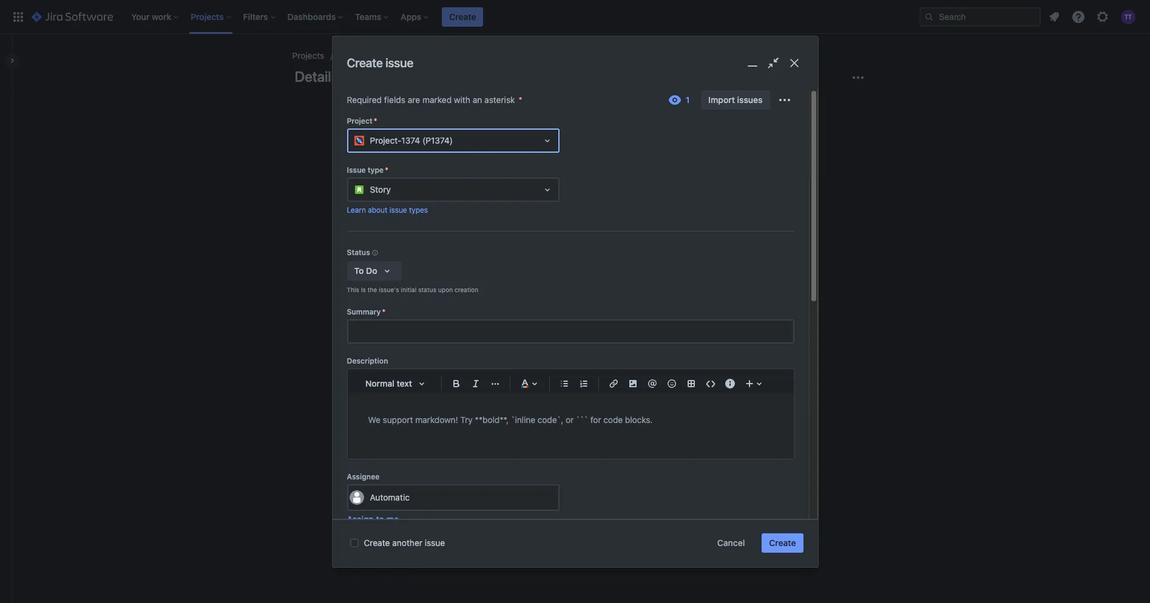 Task type: vqa. For each thing, say whether or not it's contained in the screenshot.
rightmost Project
yes



Task type: describe. For each thing, give the bounding box(es) containing it.
automatic image
[[349, 491, 364, 505]]

assign to me button
[[347, 514, 399, 526]]

this
[[347, 286, 359, 294]]

project avatar image
[[542, 102, 620, 180]]

emoji image
[[664, 377, 679, 391]]

numbered list ⌘⇧7 image
[[576, 377, 591, 391]]

types
[[409, 206, 428, 215]]

fields
[[384, 95, 405, 105]]

terry turtle image
[[477, 394, 491, 409]]

mention image
[[645, 377, 659, 391]]

projects
[[292, 50, 324, 61]]

* right type
[[385, 166, 388, 175]]

my kanban project link
[[339, 49, 413, 63]]

create inside primary element
[[449, 11, 476, 22]]

with
[[454, 95, 470, 105]]

learn
[[347, 206, 366, 215]]

(p1374)
[[422, 135, 453, 146]]

this is the issue's initial status upon creation
[[347, 286, 478, 294]]

type
[[368, 166, 384, 175]]

cancel
[[717, 538, 745, 549]]

key
[[474, 276, 487, 285]]

me
[[386, 514, 399, 525]]

import issues link
[[701, 90, 770, 110]]

project for project lead
[[474, 376, 500, 385]]

issue for another
[[425, 538, 445, 549]]

project for project *
[[347, 116, 372, 125]]

to
[[354, 266, 364, 276]]

open image for project
[[540, 133, 554, 148]]

summary *
[[347, 308, 386, 317]]

create button inside primary element
[[442, 7, 483, 26]]

issue type *
[[347, 166, 388, 175]]

assign
[[347, 514, 374, 525]]

lead inside 'make sure your project lead has access to issues in the project.'
[[555, 418, 569, 427]]

import
[[708, 95, 735, 105]]

info panel image
[[723, 377, 737, 391]]

discard & close image
[[786, 55, 803, 72]]

icon
[[589, 194, 606, 204]]

to do
[[354, 266, 377, 276]]

learn about issue types
[[347, 206, 428, 215]]

upon
[[438, 286, 453, 294]]

category
[[474, 326, 507, 335]]

primary element
[[7, 0, 919, 34]]

the inside 'make sure your project lead has access to issues in the project.'
[[652, 418, 663, 427]]

marked
[[422, 95, 452, 105]]

default assignee
[[474, 451, 534, 460]]

normal text
[[365, 379, 412, 389]]

project-1374 (p1374)
[[370, 135, 453, 146]]

your
[[512, 418, 527, 427]]

create issue
[[347, 56, 413, 70]]

project lead
[[474, 376, 517, 385]]

creation
[[455, 286, 478, 294]]

learn about issue types link
[[347, 206, 428, 215]]

name
[[474, 225, 495, 234]]

asterisk
[[484, 95, 515, 105]]

table image
[[684, 377, 698, 391]]

my kanban project
[[339, 50, 413, 61]]

project.
[[474, 427, 501, 436]]

details
[[295, 68, 338, 85]]

choose
[[480, 345, 510, 355]]

italic ⌘i image
[[468, 377, 483, 391]]

issue
[[347, 166, 366, 175]]

to inside button
[[376, 514, 384, 525]]

story
[[370, 184, 391, 195]]

search image
[[924, 12, 934, 22]]

create issue dialog
[[332, 36, 818, 604]]

sure
[[495, 418, 510, 427]]

automatic
[[370, 493, 410, 503]]

create banner
[[0, 0, 1150, 34]]

* right summary
[[382, 308, 386, 317]]

make
[[474, 418, 493, 427]]

description
[[347, 357, 388, 366]]

project
[[529, 418, 553, 427]]

status
[[347, 248, 370, 258]]

an
[[473, 95, 482, 105]]

Description - Main content area, start typing to enter text. text field
[[368, 413, 773, 428]]

1 horizontal spatial create button
[[762, 534, 803, 553]]

cancel button
[[710, 534, 752, 553]]



Task type: locate. For each thing, give the bounding box(es) containing it.
initial
[[401, 286, 417, 294]]

the right 'is'
[[368, 286, 377, 294]]

1 vertical spatial lead
[[555, 418, 569, 427]]

Key field
[[476, 289, 687, 311]]

choose a category
[[480, 345, 554, 355]]

open image up emoji "image"
[[669, 343, 683, 357]]

do
[[366, 266, 377, 276]]

issue right kanban
[[385, 56, 413, 70]]

0 vertical spatial the
[[368, 286, 377, 294]]

1 vertical spatial create button
[[762, 534, 803, 553]]

is
[[361, 286, 366, 294]]

the inside 'create issue' dialog
[[368, 286, 377, 294]]

0 horizontal spatial create button
[[442, 7, 483, 26]]

bullet list ⌘⇧8 image
[[557, 377, 571, 391]]

more formatting image
[[488, 377, 502, 391]]

project *
[[347, 116, 377, 125]]

issue's
[[379, 286, 399, 294]]

make sure your project lead has access to issues in the project.
[[474, 418, 663, 436]]

issues left in
[[621, 418, 642, 427]]

change icon button
[[549, 189, 613, 209]]

required
[[347, 95, 382, 105]]

summary
[[347, 308, 381, 317]]

lead
[[502, 376, 517, 385], [555, 418, 569, 427]]

1 horizontal spatial project
[[385, 50, 413, 61]]

0 horizontal spatial open image
[[540, 133, 554, 148]]

normal text button
[[360, 371, 436, 397]]

to inside 'make sure your project lead has access to issues in the project.'
[[612, 418, 619, 427]]

jira software image
[[32, 9, 113, 24], [32, 9, 113, 24]]

lead left has
[[555, 418, 569, 427]]

open image
[[540, 183, 554, 197]]

project-
[[370, 135, 401, 146]]

project inside 'create issue' dialog
[[347, 116, 372, 125]]

issue left types
[[389, 206, 407, 215]]

add image, video, or file image
[[625, 377, 640, 391]]

about
[[368, 206, 387, 215]]

0 vertical spatial project
[[385, 50, 413, 61]]

open image for category
[[669, 343, 683, 357]]

has
[[572, 418, 584, 427]]

another
[[392, 538, 422, 549]]

bold ⌘b image
[[449, 377, 463, 391]]

issues
[[737, 95, 763, 105], [621, 418, 642, 427]]

0 vertical spatial lead
[[502, 376, 517, 385]]

1 horizontal spatial lead
[[555, 418, 569, 427]]

* right asterisk
[[519, 95, 522, 105]]

1 horizontal spatial the
[[652, 418, 663, 427]]

1 vertical spatial the
[[652, 418, 663, 427]]

the right in
[[652, 418, 663, 427]]

issue
[[385, 56, 413, 70], [389, 206, 407, 215], [425, 538, 445, 549]]

0 horizontal spatial the
[[368, 286, 377, 294]]

change
[[556, 194, 587, 204]]

import issues
[[708, 95, 763, 105]]

assignee
[[347, 473, 380, 482]]

a
[[513, 345, 517, 355]]

minimize image
[[744, 55, 761, 72]]

2 horizontal spatial project
[[474, 376, 500, 385]]

0 vertical spatial to
[[612, 418, 619, 427]]

status
[[418, 286, 436, 294]]

open image up open icon
[[540, 133, 554, 148]]

access
[[586, 418, 610, 427]]

0 vertical spatial open image
[[540, 133, 554, 148]]

1 vertical spatial to
[[376, 514, 384, 525]]

in
[[644, 418, 650, 427]]

1374
[[401, 135, 420, 146]]

1 vertical spatial project
[[347, 116, 372, 125]]

code snippet image
[[703, 377, 718, 391]]

0 horizontal spatial lead
[[502, 376, 517, 385]]

projects link
[[292, 49, 324, 63]]

to left me
[[376, 514, 384, 525]]

0 horizontal spatial project
[[347, 116, 372, 125]]

open image
[[540, 133, 554, 148], [669, 343, 683, 357]]

0 horizontal spatial issues
[[621, 418, 642, 427]]

issue for about
[[389, 206, 407, 215]]

the
[[368, 286, 377, 294], [652, 418, 663, 427]]

text
[[397, 379, 412, 389]]

none text field inside 'create issue' dialog
[[348, 321, 793, 343]]

exit full screen image
[[765, 55, 782, 72]]

issues right import
[[737, 95, 763, 105]]

create button
[[442, 7, 483, 26], [762, 534, 803, 553]]

info image
[[370, 248, 380, 258]]

* up project-
[[374, 116, 377, 125]]

to right 'access'
[[612, 418, 619, 427]]

assignee
[[502, 451, 534, 460]]

1 vertical spatial issue
[[389, 206, 407, 215]]

issues inside 'make sure your project lead has access to issues in the project.'
[[621, 418, 642, 427]]

my
[[339, 50, 351, 61]]

required fields are marked with an asterisk *
[[347, 95, 522, 105]]

1 vertical spatial open image
[[669, 343, 683, 357]]

change icon
[[556, 194, 606, 204]]

default
[[474, 451, 500, 460]]

*
[[519, 95, 522, 105], [374, 116, 377, 125], [385, 166, 388, 175], [382, 308, 386, 317]]

link image
[[606, 377, 621, 391]]

2 vertical spatial project
[[474, 376, 500, 385]]

1 horizontal spatial to
[[612, 418, 619, 427]]

None text field
[[348, 321, 793, 343]]

Search field
[[919, 7, 1041, 26]]

issue right another
[[425, 538, 445, 549]]

are
[[408, 95, 420, 105]]

create
[[449, 11, 476, 22], [347, 56, 383, 70], [364, 538, 390, 549], [769, 538, 796, 549]]

lead down 'a' at the bottom of the page
[[502, 376, 517, 385]]

1 horizontal spatial open image
[[669, 343, 683, 357]]

0 vertical spatial issue
[[385, 56, 413, 70]]

0 vertical spatial create button
[[442, 7, 483, 26]]

category
[[519, 345, 554, 355]]

1 horizontal spatial issues
[[737, 95, 763, 105]]

1 vertical spatial issues
[[621, 418, 642, 427]]

issues inside 'create issue' dialog
[[737, 95, 763, 105]]

project
[[385, 50, 413, 61], [347, 116, 372, 125], [474, 376, 500, 385]]

project right kanban
[[385, 50, 413, 61]]

project up terry turtle icon
[[474, 376, 500, 385]]

0 vertical spatial issues
[[737, 95, 763, 105]]

to do button
[[347, 262, 402, 281]]

project down required
[[347, 116, 372, 125]]

0 horizontal spatial to
[[376, 514, 384, 525]]

more image
[[777, 93, 792, 107]]

normal
[[365, 379, 394, 389]]

assign to me
[[347, 514, 399, 525]]

create another issue
[[364, 538, 445, 549]]

2 vertical spatial issue
[[425, 538, 445, 549]]

kanban
[[353, 50, 382, 61]]

to
[[612, 418, 619, 427], [376, 514, 384, 525]]



